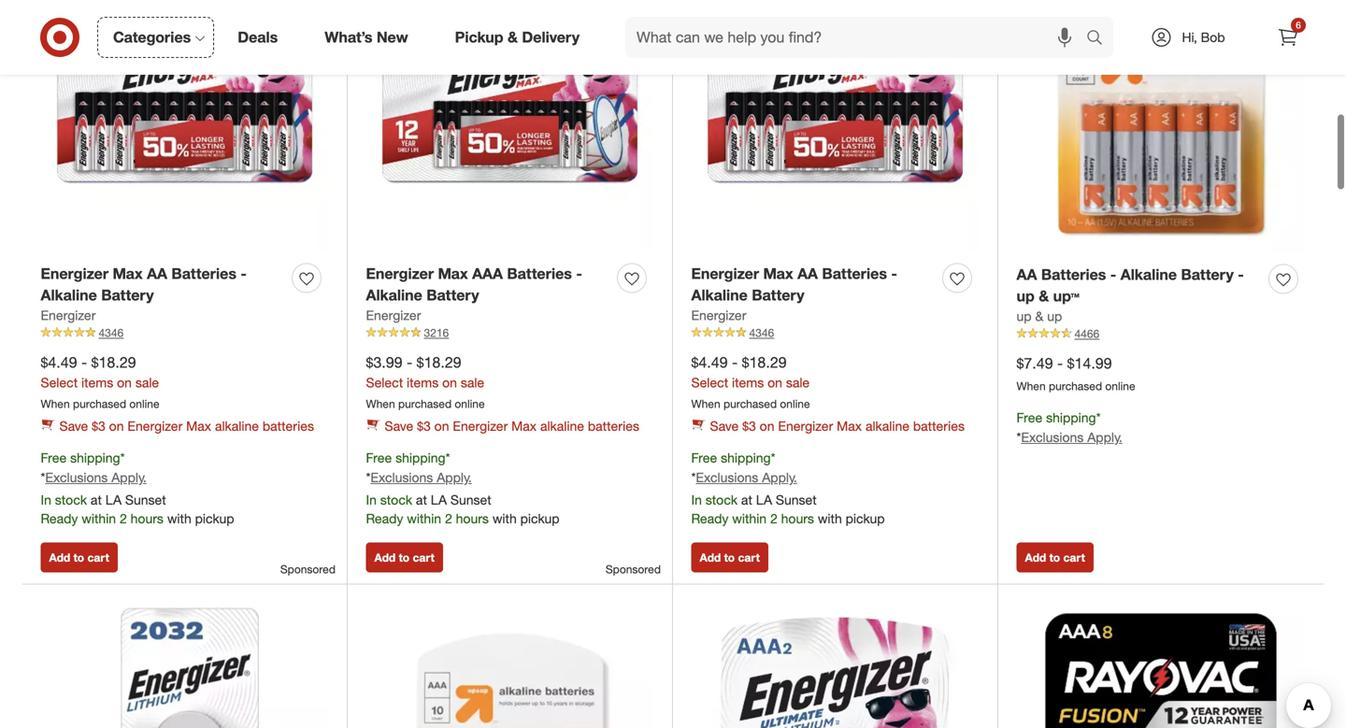Task type: describe. For each thing, give the bounding box(es) containing it.
alkaline for 4346 link associated with 2nd add to cart button from right
[[692, 286, 748, 304]]

$18.29 inside $3.99 - $18.29 select items on sale when purchased online
[[417, 354, 462, 372]]

6 link
[[1268, 17, 1310, 58]]

hi,
[[1183, 29, 1198, 45]]

when for 4346 link related to fourth add to cart button from the right
[[41, 397, 70, 411]]

aaa batteries - alkaline battery - up & up™ image
[[366, 603, 654, 729]]

pickup & delivery link
[[439, 17, 603, 58]]

$3 for energizer link corresponding to 4346 link related to fourth add to cart button from the right's energizer max aa batteries - alkaline battery "link"
[[92, 418, 106, 435]]

4466
[[1075, 327, 1100, 341]]

within for $4.49
[[82, 511, 116, 527]]

stock for $3.99
[[381, 492, 413, 508]]

to for 2nd add to cart button from right
[[725, 551, 735, 565]]

- inside $3.99 - $18.29 select items on sale when purchased online
[[407, 354, 413, 372]]

purchased for 4346 link associated with 2nd add to cart button from right
[[724, 397, 777, 411]]

to for third add to cart button from right
[[399, 551, 410, 565]]

energizer link for 4346 link related to fourth add to cart button from the right's energizer max aa batteries - alkaline battery "link"
[[41, 306, 96, 325]]

deals
[[238, 28, 278, 46]]

3 batteries from the left
[[914, 418, 965, 435]]

2 batteries from the left
[[588, 418, 640, 435]]

items inside $3.99 - $18.29 select items on sale when purchased online
[[407, 374, 439, 391]]

on inside $3.99 - $18.29 select items on sale when purchased online
[[443, 374, 457, 391]]

$3 for energizer link related to the energizer max aaa batteries - alkaline battery link
[[417, 418, 431, 435]]

$3.99 - $18.29 select items on sale when purchased online
[[366, 354, 485, 411]]

aaa
[[472, 265, 503, 283]]

$4.49 - $18.29 select items on sale when purchased online for energizer link corresponding to 4346 link related to fourth add to cart button from the right's energizer max aa batteries - alkaline battery "link"
[[41, 354, 160, 411]]

sponsored for $3.99 - $18.29
[[606, 563, 661, 577]]

4346 link for fourth add to cart button from the right
[[41, 325, 329, 341]]

to for fourth add to cart button from the right
[[74, 551, 84, 565]]

& for delivery
[[508, 28, 518, 46]]

energizer link for 4346 link associated with 2nd add to cart button from right energizer max aa batteries - alkaline battery "link"
[[692, 306, 747, 325]]

ready for $3.99
[[366, 511, 404, 527]]

ready for $4.49
[[41, 511, 78, 527]]

online inside $7.49 - $14.99 when purchased online
[[1106, 379, 1136, 393]]

max inside 'energizer max aaa batteries - alkaline battery'
[[438, 265, 468, 283]]

1 add to cart from the left
[[49, 551, 109, 565]]

select for 4346 link related to fourth add to cart button from the right
[[41, 374, 78, 391]]

aa inside aa batteries - alkaline battery - up & up™
[[1017, 266, 1038, 284]]

cart for fourth add to cart button from the left
[[1064, 551, 1086, 565]]

save $3 on energizer max alkaline batteries for third add to cart button from right
[[385, 418, 640, 435]]

3216
[[424, 326, 449, 340]]

batteries inside 'energizer max aaa batteries - alkaline battery'
[[507, 265, 572, 283]]

energizer max aaa batteries - alkaline battery
[[366, 265, 583, 304]]

online for 4346 link related to fourth add to cart button from the right
[[129, 397, 160, 411]]

$4.49 for 4346 link associated with 2nd add to cart button from right
[[692, 354, 728, 372]]

select for 4346 link associated with 2nd add to cart button from right
[[692, 374, 729, 391]]

$7.49 - $14.99 when purchased online
[[1017, 354, 1136, 393]]

3 add to cart from the left
[[700, 551, 760, 565]]

cart for third add to cart button from right
[[413, 551, 435, 565]]

$7.49
[[1017, 354, 1054, 373]]

aa for 4346 link associated with 2nd add to cart button from right energizer max aa batteries - alkaline battery "link"'s energizer link
[[798, 265, 818, 283]]

aa batteries - alkaline battery - up & up™ image
[[1017, 0, 1306, 254]]

sunset for $4.49 - $18.29
[[125, 492, 166, 508]]

sunset for $3.99 - $18.29
[[451, 492, 492, 508]]

energizer inside 'energizer max aaa batteries - alkaline battery'
[[366, 265, 434, 283]]

apply. inside 'free shipping * * exclusions apply.'
[[1088, 429, 1123, 446]]

$3 for 4346 link associated with 2nd add to cart button from right energizer max aa batteries - alkaline battery "link"'s energizer link
[[743, 418, 757, 435]]

alkaline for 3216 link
[[366, 286, 423, 304]]

within for $3.99
[[407, 511, 442, 527]]

aa batteries - alkaline battery - up & up™ link
[[1017, 264, 1262, 307]]

at for $4.49
[[91, 492, 102, 508]]

3 add to cart button from the left
[[692, 543, 769, 573]]

in for $4.49 - $18.29
[[41, 492, 51, 508]]

what's new
[[325, 28, 408, 46]]

categories
[[113, 28, 191, 46]]

battery inside aa batteries - alkaline battery - up & up™
[[1182, 266, 1234, 284]]

sale inside $3.99 - $18.29 select items on sale when purchased online
[[461, 374, 485, 391]]

add for fourth add to cart button from the left
[[1026, 551, 1047, 565]]

la for $4.49 - $18.29
[[105, 492, 122, 508]]

2 add to cart from the left
[[375, 551, 435, 565]]

stock for $4.49
[[55, 492, 87, 508]]

free shipping * * exclusions apply. in stock at  la sunset ready within 2 hours with pickup for $4.49 - $18.29
[[41, 450, 234, 527]]

deals link
[[222, 17, 301, 58]]

3 sunset from the left
[[776, 492, 817, 508]]

pickup & delivery
[[455, 28, 580, 46]]

hi, bob
[[1183, 29, 1226, 45]]

aa for energizer link corresponding to 4346 link related to fourth add to cart button from the right's energizer max aa batteries - alkaline battery "link"
[[147, 265, 167, 283]]

4466 link
[[1017, 326, 1306, 342]]

search
[[1078, 30, 1123, 48]]

3 at from the left
[[742, 492, 753, 508]]

2 alkaline from the left
[[541, 418, 585, 435]]

4346 link for 2nd add to cart button from right
[[692, 325, 980, 341]]

3 within from the left
[[733, 511, 767, 527]]

free inside 'free shipping * * exclusions apply.'
[[1017, 410, 1043, 426]]

4 add to cart from the left
[[1026, 551, 1086, 565]]

pickup
[[455, 28, 504, 46]]

cart for 2nd add to cart button from right
[[738, 551, 760, 565]]

$3.99
[[366, 354, 403, 372]]

3216 link
[[366, 325, 654, 341]]

hours for $4.49 - $18.29
[[131, 511, 164, 527]]

1 energizer max aa batteries - alkaline battery from the left
[[41, 265, 247, 304]]

delivery
[[522, 28, 580, 46]]

new
[[377, 28, 408, 46]]

battery inside 'energizer max aaa batteries - alkaline battery'
[[427, 286, 479, 304]]

save $3 on energizer max alkaline batteries for 2nd add to cart button from right
[[710, 418, 965, 435]]

- inside $7.49 - $14.99 when purchased online
[[1058, 354, 1064, 373]]

1 batteries from the left
[[263, 418, 314, 435]]



Task type: vqa. For each thing, say whether or not it's contained in the screenshot.
$3.99 - $18.29 The 'Free Shipping * * Exclusions Apply. In Stock At  La Sunset Ready Within 2 Hours With Pickup'
yes



Task type: locate. For each thing, give the bounding box(es) containing it.
2 $4.49 from the left
[[692, 354, 728, 372]]

2 4346 from the left
[[750, 326, 775, 340]]

1 pickup from the left
[[195, 511, 234, 527]]

1 horizontal spatial stock
[[381, 492, 413, 508]]

1 horizontal spatial items
[[407, 374, 439, 391]]

when for 3216 link
[[366, 397, 395, 411]]

1 horizontal spatial with
[[493, 511, 517, 527]]

rayovac fusion 8pk aaa batteries – alkaline battery image
[[1017, 603, 1306, 729], [1017, 603, 1306, 729]]

when inside $3.99 - $18.29 select items on sale when purchased online
[[366, 397, 395, 411]]

0 horizontal spatial energizer max aa batteries - alkaline battery
[[41, 265, 247, 304]]

2
[[120, 511, 127, 527], [445, 511, 452, 527], [771, 511, 778, 527]]

0 horizontal spatial 4346
[[99, 326, 124, 340]]

6
[[1297, 19, 1302, 31]]

when inside $7.49 - $14.99 when purchased online
[[1017, 379, 1046, 393]]

3 cart from the left
[[738, 551, 760, 565]]

0 horizontal spatial $4.49 - $18.29 select items on sale when purchased online
[[41, 354, 160, 411]]

2 horizontal spatial sunset
[[776, 492, 817, 508]]

at
[[91, 492, 102, 508], [416, 492, 427, 508], [742, 492, 753, 508]]

1 items from the left
[[81, 374, 113, 391]]

0 horizontal spatial $18.29
[[91, 354, 136, 372]]

max
[[113, 265, 143, 283], [438, 265, 468, 283], [764, 265, 794, 283], [186, 418, 211, 435], [512, 418, 537, 435], [837, 418, 862, 435]]

free
[[1017, 410, 1043, 426], [41, 450, 67, 466], [366, 450, 392, 466], [692, 450, 718, 466]]

add to cart
[[49, 551, 109, 565], [375, 551, 435, 565], [700, 551, 760, 565], [1026, 551, 1086, 565]]

0 horizontal spatial select
[[41, 374, 78, 391]]

0 horizontal spatial $3
[[92, 418, 106, 435]]

1 alkaline from the left
[[215, 418, 259, 435]]

1 2 from the left
[[120, 511, 127, 527]]

4 to from the left
[[1050, 551, 1061, 565]]

alkaline for 4346 link related to fourth add to cart button from the right
[[41, 286, 97, 304]]

1 $18.29 from the left
[[91, 354, 136, 372]]

up down up™
[[1048, 308, 1063, 324]]

1 horizontal spatial 2
[[445, 511, 452, 527]]

0 horizontal spatial sunset
[[125, 492, 166, 508]]

1 sale from the left
[[135, 374, 159, 391]]

2 la from the left
[[431, 492, 447, 508]]

save $3 on energizer max alkaline batteries for fourth add to cart button from the right
[[59, 418, 314, 435]]

2 items from the left
[[407, 374, 439, 391]]

with
[[167, 511, 192, 527], [493, 511, 517, 527], [818, 511, 843, 527]]

1 sponsored from the left
[[280, 563, 336, 577]]

1 hours from the left
[[131, 511, 164, 527]]

select inside $3.99 - $18.29 select items on sale when purchased online
[[366, 374, 403, 391]]

hours for $3.99 - $18.29
[[456, 511, 489, 527]]

3 add from the left
[[700, 551, 721, 565]]

1 ready from the left
[[41, 511, 78, 527]]

online for 3216 link
[[455, 397, 485, 411]]

1 within from the left
[[82, 511, 116, 527]]

2 horizontal spatial 2
[[771, 511, 778, 527]]

energizer ultimate lithium aaa batteries - lithium battery image
[[692, 603, 980, 729], [692, 603, 980, 729]]

1 vertical spatial &
[[1039, 287, 1050, 305]]

1 la from the left
[[105, 492, 122, 508]]

$18.29
[[91, 354, 136, 372], [417, 354, 462, 372], [742, 354, 787, 372]]

save $3 on energizer max alkaline batteries
[[59, 418, 314, 435], [385, 418, 640, 435], [710, 418, 965, 435]]

2 horizontal spatial pickup
[[846, 511, 885, 527]]

0 horizontal spatial alkaline
[[215, 418, 259, 435]]

2 within from the left
[[407, 511, 442, 527]]

3 stock from the left
[[706, 492, 738, 508]]

What can we help you find? suggestions appear below search field
[[626, 17, 1092, 58]]

1 save from the left
[[59, 418, 88, 435]]

search button
[[1078, 17, 1123, 62]]

alkaline inside 'energizer max aaa batteries - alkaline battery'
[[366, 286, 423, 304]]

1 $4.49 from the left
[[41, 354, 77, 372]]

& right pickup
[[508, 28, 518, 46]]

save for 4346 link related to fourth add to cart button from the right
[[59, 418, 88, 435]]

items
[[81, 374, 113, 391], [407, 374, 439, 391], [732, 374, 764, 391]]

2 horizontal spatial $18.29
[[742, 354, 787, 372]]

1 horizontal spatial $3
[[417, 418, 431, 435]]

purchased for 3216 link
[[398, 397, 452, 411]]

0 horizontal spatial save $3 on energizer max alkaline batteries
[[59, 418, 314, 435]]

3 items from the left
[[732, 374, 764, 391]]

2 $3 from the left
[[417, 418, 431, 435]]

alkaline
[[215, 418, 259, 435], [541, 418, 585, 435], [866, 418, 910, 435]]

1 horizontal spatial free shipping * * exclusions apply. in stock at  la sunset ready within 2 hours with pickup
[[366, 450, 560, 527]]

save for 4346 link associated with 2nd add to cart button from right
[[710, 418, 739, 435]]

free shipping * * exclusions apply. in stock at  la sunset ready within 2 hours with pickup
[[41, 450, 234, 527], [366, 450, 560, 527], [692, 450, 885, 527]]

3 in from the left
[[692, 492, 702, 508]]

up & up link
[[1017, 307, 1063, 326]]

2 horizontal spatial with
[[818, 511, 843, 527]]

free shipping * * exclusions apply.
[[1017, 410, 1123, 446]]

1 horizontal spatial save $3 on energizer max alkaline batteries
[[385, 418, 640, 435]]

shipping inside 'free shipping * * exclusions apply.'
[[1047, 410, 1097, 426]]

2 horizontal spatial select
[[692, 374, 729, 391]]

sunset
[[125, 492, 166, 508], [451, 492, 492, 508], [776, 492, 817, 508]]

cart
[[87, 551, 109, 565], [413, 551, 435, 565], [738, 551, 760, 565], [1064, 551, 1086, 565]]

3 la from the left
[[756, 492, 773, 508]]

2 energizer max aa batteries - alkaline battery from the left
[[692, 265, 898, 304]]

aa batteries - alkaline battery - up & up™
[[1017, 266, 1245, 305]]

free shipping * * exclusions apply. in stock at  la sunset ready within 2 hours with pickup for $3.99 - $18.29
[[366, 450, 560, 527]]

energizer link
[[41, 306, 96, 325], [366, 306, 421, 325], [692, 306, 747, 325]]

energizer
[[41, 265, 109, 283], [366, 265, 434, 283], [692, 265, 760, 283], [41, 307, 96, 323], [366, 307, 421, 323], [692, 307, 747, 323], [128, 418, 183, 435], [453, 418, 508, 435], [779, 418, 834, 435]]

2 horizontal spatial la
[[756, 492, 773, 508]]

online inside $3.99 - $18.29 select items on sale when purchased online
[[455, 397, 485, 411]]

add for third add to cart button from right
[[375, 551, 396, 565]]

1 select from the left
[[41, 374, 78, 391]]

0 horizontal spatial energizer max aa batteries - alkaline battery link
[[41, 263, 285, 306]]

within
[[82, 511, 116, 527], [407, 511, 442, 527], [733, 511, 767, 527]]

with for $3.99 - $18.29
[[493, 511, 517, 527]]

& inside aa batteries - alkaline battery - up & up™
[[1039, 287, 1050, 305]]

0 horizontal spatial 2
[[120, 511, 127, 527]]

3 save from the left
[[710, 418, 739, 435]]

$4.49
[[41, 354, 77, 372], [692, 354, 728, 372]]

la for $3.99 - $18.29
[[431, 492, 447, 508]]

2 add from the left
[[375, 551, 396, 565]]

-
[[241, 265, 247, 283], [576, 265, 583, 283], [892, 265, 898, 283], [1111, 266, 1117, 284], [1239, 266, 1245, 284], [81, 354, 87, 372], [407, 354, 413, 372], [732, 354, 738, 372], [1058, 354, 1064, 373]]

1 horizontal spatial save
[[385, 418, 414, 435]]

3 with from the left
[[818, 511, 843, 527]]

2 stock from the left
[[381, 492, 413, 508]]

purchased inside $7.49 - $14.99 when purchased online
[[1049, 379, 1103, 393]]

2 horizontal spatial sale
[[786, 374, 810, 391]]

2 horizontal spatial stock
[[706, 492, 738, 508]]

1 horizontal spatial 4346 link
[[692, 325, 980, 341]]

1 at from the left
[[91, 492, 102, 508]]

batteries
[[263, 418, 314, 435], [588, 418, 640, 435], [914, 418, 965, 435]]

up
[[1017, 287, 1035, 305], [1017, 308, 1032, 324], [1048, 308, 1063, 324]]

3 alkaline from the left
[[866, 418, 910, 435]]

energizer max aa batteries - alkaline battery link for 4346 link related to fourth add to cart button from the right
[[41, 263, 285, 306]]

1 energizer max aa batteries - alkaline battery link from the left
[[41, 263, 285, 306]]

energizer link for the energizer max aaa batteries - alkaline battery link
[[366, 306, 421, 325]]

1 horizontal spatial ready
[[366, 511, 404, 527]]

4346
[[99, 326, 124, 340], [750, 326, 775, 340]]

2 horizontal spatial free shipping * * exclusions apply. in stock at  la sunset ready within 2 hours with pickup
[[692, 450, 885, 527]]

energizer max aaa batteries - alkaline battery link
[[366, 263, 610, 306]]

2 save from the left
[[385, 418, 414, 435]]

1 horizontal spatial alkaline
[[541, 418, 585, 435]]

2 $18.29 from the left
[[417, 354, 462, 372]]

add
[[49, 551, 70, 565], [375, 551, 396, 565], [700, 551, 721, 565], [1026, 551, 1047, 565]]

1 to from the left
[[74, 551, 84, 565]]

shipping
[[1047, 410, 1097, 426], [70, 450, 120, 466], [396, 450, 446, 466], [721, 450, 771, 466]]

sale
[[135, 374, 159, 391], [461, 374, 485, 391], [786, 374, 810, 391]]

exclusions
[[1022, 429, 1084, 446], [45, 470, 108, 486], [371, 470, 433, 486], [696, 470, 759, 486]]

2 horizontal spatial save
[[710, 418, 739, 435]]

2 hours from the left
[[456, 511, 489, 527]]

0 horizontal spatial batteries
[[263, 418, 314, 435]]

0 horizontal spatial sponsored
[[280, 563, 336, 577]]

0 vertical spatial &
[[508, 28, 518, 46]]

with for $4.49 - $18.29
[[167, 511, 192, 527]]

1 with from the left
[[167, 511, 192, 527]]

2 horizontal spatial ready
[[692, 511, 729, 527]]

alkaline inside aa batteries - alkaline battery - up & up™
[[1121, 266, 1178, 284]]

2 horizontal spatial in
[[692, 492, 702, 508]]

alkaline
[[1121, 266, 1178, 284], [41, 286, 97, 304], [366, 286, 423, 304], [692, 286, 748, 304]]

1 horizontal spatial 4346
[[750, 326, 775, 340]]

3 2 from the left
[[771, 511, 778, 527]]

4 add to cart button from the left
[[1017, 543, 1094, 573]]

batteries
[[172, 265, 237, 283], [507, 265, 572, 283], [823, 265, 888, 283], [1042, 266, 1107, 284]]

0 horizontal spatial $4.49
[[41, 354, 77, 372]]

1 energizer link from the left
[[41, 306, 96, 325]]

in for $3.99 - $18.29
[[366, 492, 377, 508]]

cart for fourth add to cart button from the right
[[87, 551, 109, 565]]

up inside aa batteries - alkaline battery - up & up™
[[1017, 287, 1035, 305]]

0 horizontal spatial hours
[[131, 511, 164, 527]]

& for up
[[1036, 308, 1044, 324]]

0 horizontal spatial items
[[81, 374, 113, 391]]

1 cart from the left
[[87, 551, 109, 565]]

exclusions apply. button
[[1022, 428, 1123, 447], [45, 469, 147, 487], [371, 469, 472, 487], [696, 469, 798, 487]]

in
[[41, 492, 51, 508], [366, 492, 377, 508], [692, 492, 702, 508]]

2 energizer link from the left
[[366, 306, 421, 325]]

2 4346 link from the left
[[692, 325, 980, 341]]

0 horizontal spatial 4346 link
[[41, 325, 329, 341]]

on
[[117, 374, 132, 391], [443, 374, 457, 391], [768, 374, 783, 391], [109, 418, 124, 435], [435, 418, 449, 435], [760, 418, 775, 435]]

to for fourth add to cart button from the left
[[1050, 551, 1061, 565]]

what's new link
[[309, 17, 432, 58]]

2 horizontal spatial save $3 on energizer max alkaline batteries
[[710, 418, 965, 435]]

add for 2nd add to cart button from right
[[700, 551, 721, 565]]

0 horizontal spatial at
[[91, 492, 102, 508]]

1 horizontal spatial in
[[366, 492, 377, 508]]

select for 3216 link
[[366, 374, 403, 391]]

2 sale from the left
[[461, 374, 485, 391]]

& up '$7.49'
[[1036, 308, 1044, 324]]

2 horizontal spatial batteries
[[914, 418, 965, 435]]

1 horizontal spatial sale
[[461, 374, 485, 391]]

1 free shipping * * exclusions apply. in stock at  la sunset ready within 2 hours with pickup from the left
[[41, 450, 234, 527]]

2 cart from the left
[[413, 551, 435, 565]]

2 horizontal spatial $3
[[743, 418, 757, 435]]

4 add from the left
[[1026, 551, 1047, 565]]

energizer max aaa batteries - alkaline battery image
[[366, 0, 654, 253], [366, 0, 654, 253]]

up™
[[1054, 287, 1080, 305]]

2 for $4.49 - $18.29
[[120, 511, 127, 527]]

online for 4346 link associated with 2nd add to cart button from right
[[780, 397, 811, 411]]

2 horizontal spatial alkaline
[[866, 418, 910, 435]]

hours
[[131, 511, 164, 527], [456, 511, 489, 527], [782, 511, 815, 527]]

categories link
[[97, 17, 214, 58]]

- inside 'energizer max aaa batteries - alkaline battery'
[[576, 265, 583, 283]]

add to cart button
[[41, 543, 118, 573], [366, 543, 443, 573], [692, 543, 769, 573], [1017, 543, 1094, 573]]

2 with from the left
[[493, 511, 517, 527]]

1 horizontal spatial la
[[431, 492, 447, 508]]

up up the up & up
[[1017, 287, 1035, 305]]

2 2 from the left
[[445, 511, 452, 527]]

2 $4.49 - $18.29 select items on sale when purchased online from the left
[[692, 354, 811, 411]]

0 horizontal spatial stock
[[55, 492, 87, 508]]

exclusions inside 'free shipping * * exclusions apply.'
[[1022, 429, 1084, 446]]

purchased
[[1049, 379, 1103, 393], [73, 397, 126, 411], [398, 397, 452, 411], [724, 397, 777, 411]]

1 $3 from the left
[[92, 418, 106, 435]]

2 horizontal spatial hours
[[782, 511, 815, 527]]

2 horizontal spatial aa
[[1017, 266, 1038, 284]]

2 sponsored from the left
[[606, 563, 661, 577]]

1 horizontal spatial sponsored
[[606, 563, 661, 577]]

2 ready from the left
[[366, 511, 404, 527]]

1 save $3 on energizer max alkaline batteries from the left
[[59, 418, 314, 435]]

2 horizontal spatial within
[[733, 511, 767, 527]]

0 horizontal spatial ready
[[41, 511, 78, 527]]

bob
[[1202, 29, 1226, 45]]

la
[[105, 492, 122, 508], [431, 492, 447, 508], [756, 492, 773, 508]]

up & up
[[1017, 308, 1063, 324]]

2 add to cart button from the left
[[366, 543, 443, 573]]

when for 4346 link associated with 2nd add to cart button from right
[[692, 397, 721, 411]]

3 sale from the left
[[786, 374, 810, 391]]

ready
[[41, 511, 78, 527], [366, 511, 404, 527], [692, 511, 729, 527]]

0 horizontal spatial pickup
[[195, 511, 234, 527]]

2 horizontal spatial energizer link
[[692, 306, 747, 325]]

save for 3216 link
[[385, 418, 414, 435]]

3 select from the left
[[692, 374, 729, 391]]

2 horizontal spatial at
[[742, 492, 753, 508]]

stock
[[55, 492, 87, 508], [381, 492, 413, 508], [706, 492, 738, 508]]

1 stock from the left
[[55, 492, 87, 508]]

select
[[41, 374, 78, 391], [366, 374, 403, 391], [692, 374, 729, 391]]

2 in from the left
[[366, 492, 377, 508]]

1 4346 link from the left
[[41, 325, 329, 341]]

energizer max aa batteries - alkaline battery link for 4346 link associated with 2nd add to cart button from right
[[692, 263, 936, 306]]

3 $18.29 from the left
[[742, 354, 787, 372]]

when
[[1017, 379, 1046, 393], [41, 397, 70, 411], [366, 397, 395, 411], [692, 397, 721, 411]]

1 add from the left
[[49, 551, 70, 565]]

add for fourth add to cart button from the right
[[49, 551, 70, 565]]

1 horizontal spatial sunset
[[451, 492, 492, 508]]

4346 link
[[41, 325, 329, 341], [692, 325, 980, 341]]

at for $3.99
[[416, 492, 427, 508]]

to
[[74, 551, 84, 565], [399, 551, 410, 565], [725, 551, 735, 565], [1050, 551, 1061, 565]]

3 ready from the left
[[692, 511, 729, 527]]

0 horizontal spatial save
[[59, 418, 88, 435]]

energizer max aa batteries - alkaline battery
[[41, 265, 247, 304], [692, 265, 898, 304]]

2 at from the left
[[416, 492, 427, 508]]

2 free shipping * * exclusions apply. in stock at  la sunset ready within 2 hours with pickup from the left
[[366, 450, 560, 527]]

1 horizontal spatial at
[[416, 492, 427, 508]]

0 horizontal spatial aa
[[147, 265, 167, 283]]

battery
[[1182, 266, 1234, 284], [101, 286, 154, 304], [427, 286, 479, 304], [752, 286, 805, 304]]

0 horizontal spatial sale
[[135, 374, 159, 391]]

energizer 2032 batteries - lithium coin battery image
[[41, 603, 329, 729], [41, 603, 329, 729]]

1 horizontal spatial within
[[407, 511, 442, 527]]

0 horizontal spatial in
[[41, 492, 51, 508]]

3 free shipping * * exclusions apply. in stock at  la sunset ready within 2 hours with pickup from the left
[[692, 450, 885, 527]]

3 to from the left
[[725, 551, 735, 565]]

up up '$7.49'
[[1017, 308, 1032, 324]]

2 horizontal spatial items
[[732, 374, 764, 391]]

1 4346 from the left
[[99, 326, 124, 340]]

&
[[508, 28, 518, 46], [1039, 287, 1050, 305], [1036, 308, 1044, 324]]

*
[[1097, 410, 1101, 426], [1017, 429, 1022, 446], [120, 450, 125, 466], [446, 450, 450, 466], [771, 450, 776, 466], [41, 470, 45, 486], [366, 470, 371, 486], [692, 470, 696, 486]]

1 add to cart button from the left
[[41, 543, 118, 573]]

2 for $3.99 - $18.29
[[445, 511, 452, 527]]

3 energizer link from the left
[[692, 306, 747, 325]]

1 horizontal spatial hours
[[456, 511, 489, 527]]

2 sunset from the left
[[451, 492, 492, 508]]

0 horizontal spatial free shipping * * exclusions apply. in stock at  la sunset ready within 2 hours with pickup
[[41, 450, 234, 527]]

save
[[59, 418, 88, 435], [385, 418, 414, 435], [710, 418, 739, 435]]

3 hours from the left
[[782, 511, 815, 527]]

purchased inside $3.99 - $18.29 select items on sale when purchased online
[[398, 397, 452, 411]]

1 horizontal spatial energizer max aa batteries - alkaline battery link
[[692, 263, 936, 306]]

2 to from the left
[[399, 551, 410, 565]]

1 horizontal spatial $4.49
[[692, 354, 728, 372]]

$4.49 - $18.29 select items on sale when purchased online
[[41, 354, 160, 411], [692, 354, 811, 411]]

$4.49 for 4346 link related to fourth add to cart button from the right
[[41, 354, 77, 372]]

1 in from the left
[[41, 492, 51, 508]]

purchased for 4346 link related to fourth add to cart button from the right
[[73, 397, 126, 411]]

aa
[[147, 265, 167, 283], [798, 265, 818, 283], [1017, 266, 1038, 284]]

1 horizontal spatial batteries
[[588, 418, 640, 435]]

pickup for $3.99 - $18.29
[[521, 511, 560, 527]]

1 horizontal spatial $4.49 - $18.29 select items on sale when purchased online
[[692, 354, 811, 411]]

3 save $3 on energizer max alkaline batteries from the left
[[710, 418, 965, 435]]

1 horizontal spatial $18.29
[[417, 354, 462, 372]]

pickup
[[195, 511, 234, 527], [521, 511, 560, 527], [846, 511, 885, 527]]

sponsored
[[280, 563, 336, 577], [606, 563, 661, 577]]

& up the up & up
[[1039, 287, 1050, 305]]

pickup for $4.49 - $18.29
[[195, 511, 234, 527]]

0 horizontal spatial with
[[167, 511, 192, 527]]

2 pickup from the left
[[521, 511, 560, 527]]

0 horizontal spatial within
[[82, 511, 116, 527]]

1 sunset from the left
[[125, 492, 166, 508]]

3 pickup from the left
[[846, 511, 885, 527]]

2 select from the left
[[366, 374, 403, 391]]

1 horizontal spatial energizer link
[[366, 306, 421, 325]]

$14.99
[[1068, 354, 1113, 373]]

0 horizontal spatial energizer link
[[41, 306, 96, 325]]

what's
[[325, 28, 373, 46]]

$3
[[92, 418, 106, 435], [417, 418, 431, 435], [743, 418, 757, 435]]

batteries inside aa batteries - alkaline battery - up & up™
[[1042, 266, 1107, 284]]

2 vertical spatial &
[[1036, 308, 1044, 324]]

energizer max aa batteries - alkaline battery image
[[41, 0, 329, 253], [41, 0, 329, 253], [692, 0, 980, 253], [692, 0, 980, 253]]

$4.49 - $18.29 select items on sale when purchased online for 4346 link associated with 2nd add to cart button from right energizer max aa batteries - alkaline battery "link"'s energizer link
[[692, 354, 811, 411]]

1 horizontal spatial pickup
[[521, 511, 560, 527]]

apply.
[[1088, 429, 1123, 446], [111, 470, 147, 486], [437, 470, 472, 486], [763, 470, 798, 486]]

0 horizontal spatial la
[[105, 492, 122, 508]]

2 energizer max aa batteries - alkaline battery link from the left
[[692, 263, 936, 306]]

sponsored for $4.49 - $18.29
[[280, 563, 336, 577]]

3 $3 from the left
[[743, 418, 757, 435]]

online
[[1106, 379, 1136, 393], [129, 397, 160, 411], [455, 397, 485, 411], [780, 397, 811, 411]]

4 cart from the left
[[1064, 551, 1086, 565]]

1 horizontal spatial aa
[[798, 265, 818, 283]]

1 horizontal spatial select
[[366, 374, 403, 391]]

energizer max aa batteries - alkaline battery link
[[41, 263, 285, 306], [692, 263, 936, 306]]

1 $4.49 - $18.29 select items on sale when purchased online from the left
[[41, 354, 160, 411]]

1 horizontal spatial energizer max aa batteries - alkaline battery
[[692, 265, 898, 304]]

2 save $3 on energizer max alkaline batteries from the left
[[385, 418, 640, 435]]



